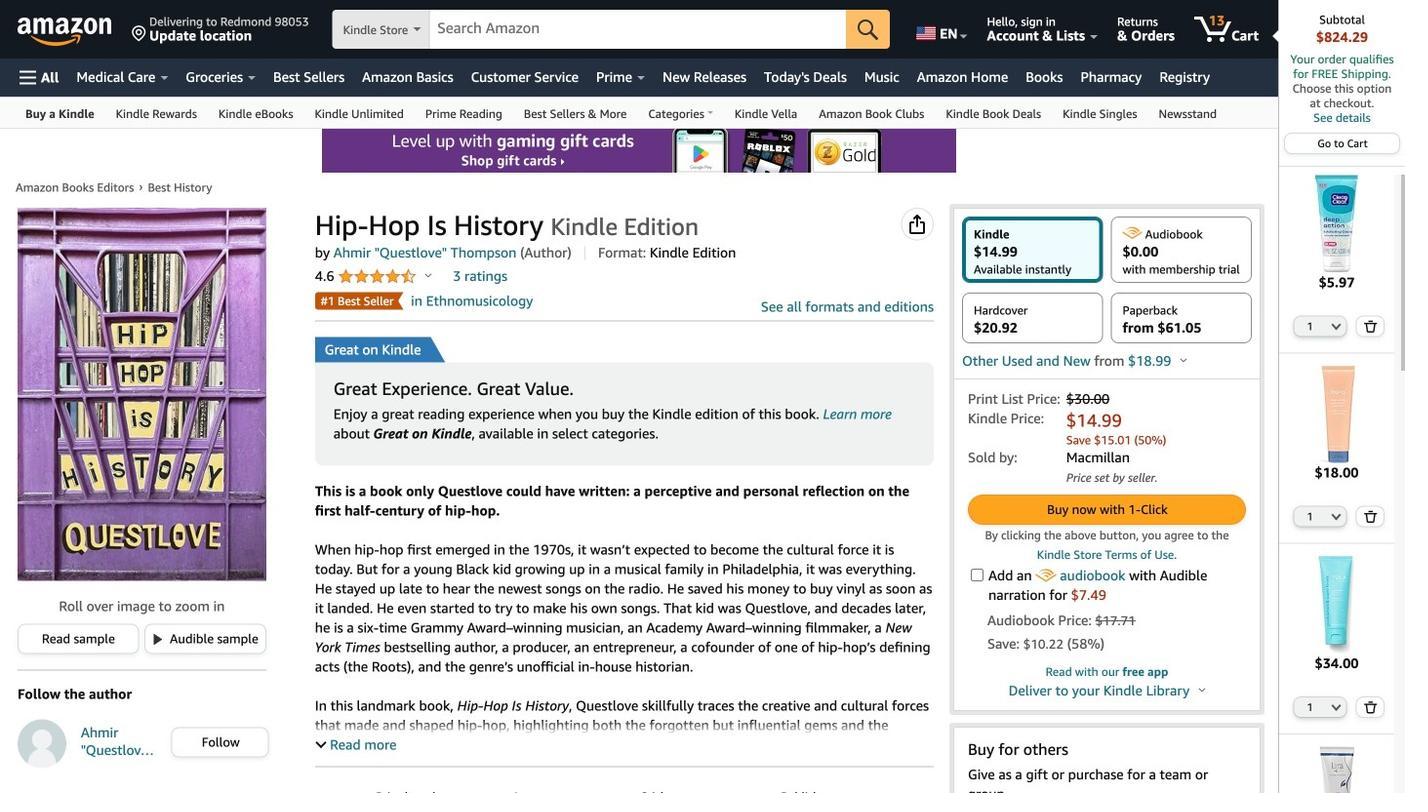 Task type: vqa. For each thing, say whether or not it's contained in the screenshot.
middle in
no



Task type: describe. For each thing, give the bounding box(es) containing it.
delete image for dropdown icon corresponding to nuria - defend face exfoliator, face exfoliating scrub without microbeads, skin care essential for women and men, 120 ml/4.1 fl oz "image"
[[1364, 511, 1378, 523]]

level up with gaming gift cards image
[[322, 129, 956, 173]]

kindle format: element
[[974, 226, 1093, 242]]

available instantly element
[[974, 263, 1072, 276]]

play image
[[153, 633, 162, 645]]

amazon image
[[18, 18, 112, 47]]

clean &amp; clear oil-free deep action facial cleanser with pro-vitamin b5, gentle exfoliating daily face wash cleans deep down to the pore for soft, smooth, hydrated skin, paraben-free, 7 fl. oz image
[[1288, 175, 1386, 273]]

delete image for dropdown image
[[1364, 320, 1378, 333]]

navigation navigation
[[0, 0, 1405, 793]]

nuria - defend face exfoliator, face exfoliating scrub without microbeads, skin care essential for women and men, 120 ml/4.1 fl oz image
[[1288, 365, 1386, 463]]

hardcover format: element
[[974, 303, 1093, 318]]

dropdown image for "tula skin care so polished exfoliating sugar scrub - face scrub, gently exfoliates with sugar, papaya, and probiotic extracts for a softer and radiant-looking complexion, 2.9 oz." image at the bottom
[[1332, 704, 1341, 711]]

tula skin care so polished exfoliating sugar scrub - face scrub, gently exfoliates with sugar, papaya, and probiotic extracts for a softer and radiant-looking complexion, 2.9 oz. image
[[1288, 556, 1386, 654]]



Task type: locate. For each thing, give the bounding box(es) containing it.
1 delete image from the top
[[1364, 320, 1378, 333]]

hip-hop is history image
[[18, 208, 266, 581]]

0 vertical spatial dropdown image
[[1332, 513, 1341, 521]]

None submit
[[846, 10, 890, 49], [146, 625, 265, 653], [846, 10, 890, 49], [146, 625, 265, 653]]

none search field inside the "navigation" navigation
[[332, 10, 890, 51]]

0 vertical spatial delete image
[[1364, 320, 1378, 333]]

None search field
[[332, 10, 890, 51]]

heading
[[334, 378, 574, 399]]

dropdown image up "tula skin care so polished exfoliating sugar scrub - face scrub, gently exfoliates with sugar, papaya, and probiotic extracts for a softer and radiant-looking complexion, 2.9 oz." image at the bottom
[[1332, 513, 1341, 521]]

popover image
[[425, 273, 432, 278]]

1 vertical spatial dropdown image
[[1332, 704, 1341, 711]]

delete image right dropdown image
[[1364, 320, 1378, 333]]

from $61.05 element
[[1123, 320, 1202, 336]]

1 dropdown image from the top
[[1332, 513, 1341, 521]]

delete image
[[1364, 320, 1378, 333], [1364, 511, 1378, 523]]

dropdown image
[[1332, 513, 1341, 521], [1332, 704, 1341, 711]]

$20.92 element
[[974, 320, 1018, 336]]

paperback format: element
[[1123, 303, 1241, 318]]

list
[[354, 781, 1405, 793]]

Search Amazon text field
[[430, 11, 846, 48]]

1 vertical spatial delete image
[[1364, 511, 1378, 523]]

None checkbox
[[971, 569, 984, 582]]

delete image
[[1364, 701, 1378, 714]]

dropdown image left delete image
[[1332, 704, 1341, 711]]

2 dropdown image from the top
[[1332, 704, 1341, 711]]

ahmir "questlove" thompson image
[[18, 720, 66, 769]]

dropdown image
[[1332, 322, 1341, 330]]

lira clinical ice clarifying face scrub - soothing &amp; exfoliating scrub with echinacea plant stem cells &amp; botanical extracts - eco-bead technology - anti-acne, brightening &amp; cleans pores - 4 fl oz image
[[1288, 746, 1386, 793]]

delete image up "tula skin care so polished exfoliating sugar scrub - face scrub, gently exfoliates with sugar, papaya, and probiotic extracts for a softer and radiant-looking complexion, 2.9 oz." image at the bottom
[[1364, 511, 1378, 523]]

2 delete image from the top
[[1364, 511, 1378, 523]]

dropdown image for nuria - defend face exfoliator, face exfoliating scrub without microbeads, skin care essential for women and men, 120 ml/4.1 fl oz "image"
[[1332, 513, 1341, 521]]

$14.99 element
[[974, 243, 1018, 260]]

extender expand image
[[315, 738, 326, 749]]



